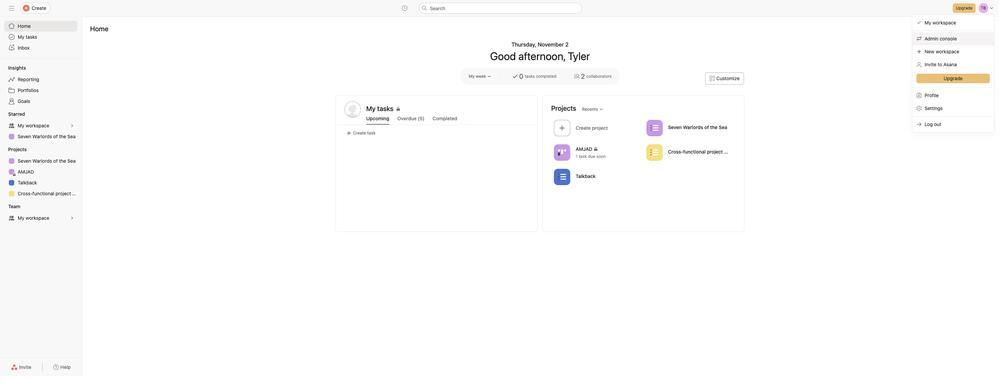 Task type: locate. For each thing, give the bounding box(es) containing it.
0 vertical spatial 2
[[566, 42, 569, 48]]

my workspace link
[[4, 120, 78, 131], [4, 213, 78, 224]]

amjad up 1 task due soon on the top of page
[[576, 146, 593, 152]]

my
[[925, 20, 932, 26], [18, 34, 24, 40], [469, 74, 475, 79], [18, 123, 24, 129], [18, 215, 24, 221]]

0 horizontal spatial cross-
[[18, 191, 32, 197]]

1 vertical spatial seven warlords of the sea
[[18, 134, 76, 140]]

admin
[[925, 36, 939, 42]]

my inside "starred" element
[[18, 123, 24, 129]]

my up inbox
[[18, 34, 24, 40]]

sea inside the projects element
[[67, 158, 76, 164]]

overdue (5)
[[398, 116, 425, 122]]

amjad inside amjad link
[[18, 169, 34, 175]]

amjad link
[[4, 167, 78, 178]]

tasks inside global element
[[26, 34, 37, 40]]

my down starred
[[18, 123, 24, 129]]

warlords
[[684, 124, 704, 130], [32, 134, 52, 140], [32, 158, 52, 164]]

1 vertical spatial sea
[[67, 134, 76, 140]]

2 vertical spatial seven warlords of the sea
[[18, 158, 76, 164]]

1 vertical spatial warlords
[[32, 134, 52, 140]]

1 vertical spatial upgrade
[[944, 76, 964, 81]]

1 horizontal spatial plan
[[725, 149, 734, 155]]

talkback down 1 task due soon on the top of page
[[576, 173, 596, 179]]

new
[[925, 49, 935, 54]]

functional
[[684, 149, 706, 155], [32, 191, 54, 197]]

1 horizontal spatial task
[[579, 154, 587, 159]]

1 horizontal spatial talkback
[[576, 173, 596, 179]]

2 right november
[[566, 42, 569, 48]]

1 horizontal spatial amjad
[[576, 146, 593, 152]]

overdue (5) button
[[398, 116, 425, 125]]

talkback
[[576, 173, 596, 179], [18, 180, 37, 186]]

talkback link down soon
[[552, 167, 644, 189]]

0 vertical spatial invite
[[925, 62, 937, 67]]

2 vertical spatial seven
[[18, 158, 31, 164]]

my workspace for "my workspace" link in the teams element
[[18, 215, 49, 221]]

projects
[[552, 104, 577, 112], [8, 147, 27, 152]]

task inside button
[[368, 131, 376, 136]]

projects up amjad link
[[8, 147, 27, 152]]

0 vertical spatial cross-functional project plan
[[669, 149, 734, 155]]

my workspace link inside teams element
[[4, 213, 78, 224]]

history image
[[402, 5, 408, 11]]

Search tasks, projects, and more text field
[[419, 3, 583, 14]]

2 vertical spatial list image
[[559, 173, 567, 181]]

1 horizontal spatial home
[[90, 25, 109, 33]]

list image
[[651, 124, 659, 132], [651, 149, 659, 157], [559, 173, 567, 181]]

(5)
[[418, 116, 425, 122]]

1 horizontal spatial functional
[[684, 149, 706, 155]]

2 vertical spatial sea
[[67, 158, 76, 164]]

task
[[368, 131, 376, 136], [579, 154, 587, 159]]

my left week
[[469, 74, 475, 79]]

my workspace inside teams element
[[18, 215, 49, 221]]

cross-functional project plan
[[669, 149, 734, 155], [18, 191, 82, 197]]

upcoming
[[367, 116, 390, 122]]

1 vertical spatial tasks
[[525, 74, 535, 79]]

0 vertical spatial cross-
[[669, 149, 684, 155]]

0 horizontal spatial task
[[368, 131, 376, 136]]

functional inside the projects element
[[32, 191, 54, 197]]

create inside create task button
[[353, 131, 366, 136]]

talkback down amjad link
[[18, 180, 37, 186]]

asana
[[944, 62, 958, 67]]

task for create
[[368, 131, 376, 136]]

0 horizontal spatial invite
[[19, 365, 31, 371]]

team
[[8, 204, 20, 210]]

0 horizontal spatial project
[[56, 191, 71, 197]]

workspace
[[933, 20, 957, 26], [937, 49, 960, 54], [26, 123, 49, 129], [26, 215, 49, 221]]

plan inside the projects element
[[72, 191, 82, 197]]

1 vertical spatial invite
[[19, 365, 31, 371]]

completed
[[433, 116, 458, 122]]

tasks
[[26, 34, 37, 40], [525, 74, 535, 79]]

seven inside the projects element
[[18, 158, 31, 164]]

2 my workspace link from the top
[[4, 213, 78, 224]]

recents button
[[580, 105, 607, 114]]

upgrade left tb
[[957, 5, 973, 11]]

admin console
[[925, 36, 958, 42]]

0 vertical spatial list image
[[651, 124, 659, 132]]

0 vertical spatial functional
[[684, 149, 706, 155]]

1 vertical spatial task
[[579, 154, 587, 159]]

plan
[[725, 149, 734, 155], [72, 191, 82, 197]]

1 vertical spatial projects
[[8, 147, 27, 152]]

projects left the "recents"
[[552, 104, 577, 112]]

my workspace link down team
[[4, 213, 78, 224]]

my workspace inside "starred" element
[[18, 123, 49, 129]]

1 vertical spatial plan
[[72, 191, 82, 197]]

0 vertical spatial create
[[32, 5, 46, 11]]

my tasks
[[18, 34, 37, 40]]

warlords inside "starred" element
[[32, 134, 52, 140]]

board image
[[559, 149, 567, 157]]

starred
[[8, 111, 25, 117]]

2 vertical spatial of
[[53, 158, 58, 164]]

cross-functional project plan link inside the projects element
[[4, 189, 82, 199]]

1 horizontal spatial cross-
[[669, 149, 684, 155]]

home
[[18, 23, 31, 29], [90, 25, 109, 33]]

tb button
[[979, 2, 995, 14]]

2 vertical spatial my workspace
[[18, 215, 49, 221]]

1 vertical spatial list image
[[651, 149, 659, 157]]

upgrade button
[[954, 3, 976, 13]]

list image for cross-
[[651, 149, 659, 157]]

the
[[711, 124, 718, 130], [59, 134, 66, 140], [59, 158, 66, 164]]

seven warlords of the sea
[[669, 124, 728, 130], [18, 134, 76, 140], [18, 158, 76, 164]]

my tasks link
[[367, 104, 529, 114]]

1 vertical spatial project
[[56, 191, 71, 197]]

portfolios
[[18, 87, 39, 93]]

1 vertical spatial talkback
[[18, 180, 37, 186]]

talkback link
[[552, 167, 644, 189], [4, 178, 78, 189]]

0 horizontal spatial 2
[[566, 42, 569, 48]]

0 vertical spatial task
[[368, 131, 376, 136]]

0 vertical spatial my workspace
[[925, 20, 957, 26]]

create up the home link
[[32, 5, 46, 11]]

my up admin
[[925, 20, 932, 26]]

0 horizontal spatial functional
[[32, 191, 54, 197]]

1 vertical spatial my workspace
[[18, 123, 49, 129]]

1 horizontal spatial projects
[[552, 104, 577, 112]]

2
[[566, 42, 569, 48], [581, 72, 586, 80]]

2 inside thursday, november 2 good afternoon, tyler
[[566, 42, 569, 48]]

global element
[[0, 17, 82, 58]]

1 horizontal spatial tasks
[[525, 74, 535, 79]]

inbox
[[18, 45, 30, 51]]

starred element
[[0, 108, 82, 144]]

reporting
[[18, 77, 39, 82]]

starred button
[[0, 111, 25, 118]]

see details, my workspace image
[[70, 124, 74, 128]]

cross-
[[669, 149, 684, 155], [18, 191, 32, 197]]

completed
[[537, 74, 557, 79]]

task down upcoming button
[[368, 131, 376, 136]]

projects element
[[0, 144, 82, 201]]

create project link
[[552, 118, 644, 140]]

projects inside dropdown button
[[8, 147, 27, 152]]

my workspace up admin console at the right top of page
[[925, 20, 957, 26]]

my down team
[[18, 215, 24, 221]]

seven warlords of the sea link
[[644, 118, 737, 140], [4, 131, 78, 142], [4, 156, 78, 167]]

portfolios link
[[4, 85, 78, 96]]

home inside global element
[[18, 23, 31, 29]]

project inside the projects element
[[56, 191, 71, 197]]

task right 1
[[579, 154, 587, 159]]

1 horizontal spatial project
[[708, 149, 723, 155]]

1 vertical spatial of
[[53, 134, 58, 140]]

create inside create popup button
[[32, 5, 46, 11]]

my workspace down team
[[18, 215, 49, 221]]

project
[[708, 149, 723, 155], [56, 191, 71, 197]]

0 vertical spatial my workspace link
[[4, 120, 78, 131]]

1 horizontal spatial invite
[[925, 62, 937, 67]]

2 vertical spatial warlords
[[32, 158, 52, 164]]

0 horizontal spatial create
[[32, 5, 46, 11]]

create for create task
[[353, 131, 366, 136]]

talkback inside the projects element
[[18, 180, 37, 186]]

create button
[[20, 3, 51, 14]]

amjad
[[576, 146, 593, 152], [18, 169, 34, 175]]

create
[[32, 5, 46, 11], [353, 131, 366, 136]]

1 my workspace link from the top
[[4, 120, 78, 131]]

0 horizontal spatial home
[[18, 23, 31, 29]]

goals link
[[4, 96, 78, 107]]

insights element
[[0, 62, 82, 108]]

0 horizontal spatial cross-functional project plan link
[[4, 189, 82, 199]]

1 vertical spatial seven
[[18, 134, 31, 140]]

create project
[[576, 125, 608, 131]]

0 vertical spatial amjad
[[576, 146, 593, 152]]

0 horizontal spatial cross-functional project plan
[[18, 191, 82, 197]]

0 vertical spatial tasks
[[26, 34, 37, 40]]

sea
[[719, 124, 728, 130], [67, 134, 76, 140], [67, 158, 76, 164]]

upcoming button
[[367, 116, 390, 125]]

upgrade
[[957, 5, 973, 11], [944, 76, 964, 81]]

of inside "starred" element
[[53, 134, 58, 140]]

invite for invite
[[19, 365, 31, 371]]

create task button
[[345, 129, 378, 138]]

tasks right 0
[[525, 74, 535, 79]]

0 vertical spatial warlords
[[684, 124, 704, 130]]

upgrade down the asana in the right of the page
[[944, 76, 964, 81]]

tasks up inbox
[[26, 34, 37, 40]]

1 vertical spatial the
[[59, 134, 66, 140]]

cross-functional project plan link
[[644, 142, 737, 164], [4, 189, 82, 199]]

0 vertical spatial project
[[708, 149, 723, 155]]

create down add profile photo
[[353, 131, 366, 136]]

out
[[935, 122, 942, 127]]

1 vertical spatial my workspace link
[[4, 213, 78, 224]]

tb
[[982, 5, 987, 11]]

1 horizontal spatial 2
[[581, 72, 586, 80]]

my workspace
[[925, 20, 957, 26], [18, 123, 49, 129], [18, 215, 49, 221]]

1 vertical spatial cross-
[[18, 191, 32, 197]]

1 horizontal spatial create
[[353, 131, 366, 136]]

see details, my workspace image
[[70, 216, 74, 221]]

my inside teams element
[[18, 215, 24, 221]]

seven
[[669, 124, 682, 130], [18, 134, 31, 140], [18, 158, 31, 164]]

2 left the collaborators
[[581, 72, 586, 80]]

0 vertical spatial upgrade
[[957, 5, 973, 11]]

1 vertical spatial cross-functional project plan link
[[4, 189, 82, 199]]

tasks completed
[[525, 74, 557, 79]]

seven warlords of the sea inside "starred" element
[[18, 134, 76, 140]]

my workspace down starred
[[18, 123, 49, 129]]

1 vertical spatial functional
[[32, 191, 54, 197]]

0 vertical spatial cross-functional project plan link
[[644, 142, 737, 164]]

1 vertical spatial cross-functional project plan
[[18, 191, 82, 197]]

add profile photo image
[[345, 101, 361, 118]]

amjad down projects dropdown button
[[18, 169, 34, 175]]

talkback link up teams element
[[4, 178, 78, 189]]

my week
[[469, 74, 486, 79]]

of
[[705, 124, 710, 130], [53, 134, 58, 140], [53, 158, 58, 164]]

0 horizontal spatial amjad
[[18, 169, 34, 175]]

0 horizontal spatial projects
[[8, 147, 27, 152]]

my workspace link down goals link
[[4, 120, 78, 131]]

invite inside button
[[19, 365, 31, 371]]

0 horizontal spatial talkback link
[[4, 178, 78, 189]]

afternoon,
[[519, 50, 566, 63]]

log out
[[925, 122, 942, 127]]

0 horizontal spatial tasks
[[26, 34, 37, 40]]

week
[[476, 74, 486, 79]]

1 vertical spatial amjad
[[18, 169, 34, 175]]

0 horizontal spatial talkback
[[18, 180, 37, 186]]

0 horizontal spatial plan
[[72, 191, 82, 197]]

1 vertical spatial create
[[353, 131, 366, 136]]



Task type: vqa. For each thing, say whether or not it's contained in the screenshot.
Tab actions icon
no



Task type: describe. For each thing, give the bounding box(es) containing it.
collaborators
[[587, 74, 612, 79]]

0 vertical spatial plan
[[725, 149, 734, 155]]

completed button
[[433, 116, 458, 125]]

task for 1
[[579, 154, 587, 159]]

new workspace
[[925, 49, 960, 54]]

reporting link
[[4, 74, 78, 85]]

invite to asana
[[925, 62, 958, 67]]

my inside 'dropdown button'
[[469, 74, 475, 79]]

hide sidebar image
[[9, 5, 14, 11]]

invite for invite to asana
[[925, 62, 937, 67]]

help button
[[49, 362, 75, 374]]

good
[[491, 50, 516, 63]]

list image for seven
[[651, 124, 659, 132]]

1 vertical spatial 2
[[581, 72, 586, 80]]

my workspace link for see details, my workspace icon
[[4, 213, 78, 224]]

1 horizontal spatial talkback link
[[552, 167, 644, 189]]

insights button
[[0, 65, 26, 71]]

invite button
[[6, 362, 36, 374]]

insights
[[8, 65, 26, 71]]

thursday,
[[512, 42, 537, 48]]

sea inside "starred" element
[[67, 134, 76, 140]]

1 task due soon
[[576, 154, 606, 159]]

0
[[520, 72, 524, 80]]

recents
[[583, 107, 599, 112]]

thursday, november 2 good afternoon, tyler
[[491, 42, 590, 63]]

to
[[939, 62, 943, 67]]

help
[[60, 365, 71, 371]]

my workspace link for see details, my workspace image
[[4, 120, 78, 131]]

seven inside "starred" element
[[18, 134, 31, 140]]

admin console link
[[913, 32, 995, 45]]

team button
[[0, 204, 20, 210]]

my workspace for "my workspace" link corresponding to see details, my workspace image
[[18, 123, 49, 129]]

my tasks
[[367, 105, 394, 113]]

november
[[538, 42, 564, 48]]

the inside "starred" element
[[59, 134, 66, 140]]

customize button
[[706, 72, 745, 85]]

create for create
[[32, 5, 46, 11]]

warlords inside the projects element
[[32, 158, 52, 164]]

settings
[[925, 106, 944, 111]]

due
[[589, 154, 596, 159]]

0 vertical spatial talkback
[[576, 173, 596, 179]]

seven warlords of the sea link inside "starred" element
[[4, 131, 78, 142]]

log
[[925, 122, 934, 127]]

overdue
[[398, 116, 417, 122]]

inbox link
[[4, 43, 78, 53]]

workspace inside teams element
[[26, 215, 49, 221]]

tyler
[[568, 50, 590, 63]]

seven warlords of the sea inside the projects element
[[18, 158, 76, 164]]

upgrade inside button
[[957, 5, 973, 11]]

soon
[[597, 154, 606, 159]]

cross-functional project plan inside the projects element
[[18, 191, 82, 197]]

0 vertical spatial of
[[705, 124, 710, 130]]

my inside global element
[[18, 34, 24, 40]]

1
[[576, 154, 578, 159]]

0 vertical spatial sea
[[719, 124, 728, 130]]

2 vertical spatial the
[[59, 158, 66, 164]]

0 vertical spatial seven warlords of the sea
[[669, 124, 728, 130]]

profile
[[925, 93, 939, 98]]

of inside the projects element
[[53, 158, 58, 164]]

home link
[[4, 21, 78, 32]]

my week button
[[466, 72, 495, 81]]

1 horizontal spatial cross-functional project plan
[[669, 149, 734, 155]]

customize
[[717, 76, 740, 81]]

cross- inside the projects element
[[18, 191, 32, 197]]

teams element
[[0, 201, 82, 225]]

1 horizontal spatial cross-functional project plan link
[[644, 142, 737, 164]]

goals
[[18, 98, 30, 104]]

workspace inside "starred" element
[[26, 123, 49, 129]]

0 vertical spatial seven
[[669, 124, 682, 130]]

0 vertical spatial projects
[[552, 104, 577, 112]]

projects button
[[0, 146, 27, 153]]

0 vertical spatial the
[[711, 124, 718, 130]]

my tasks link
[[4, 32, 78, 43]]

create task
[[353, 131, 376, 136]]

console
[[941, 36, 958, 42]]



